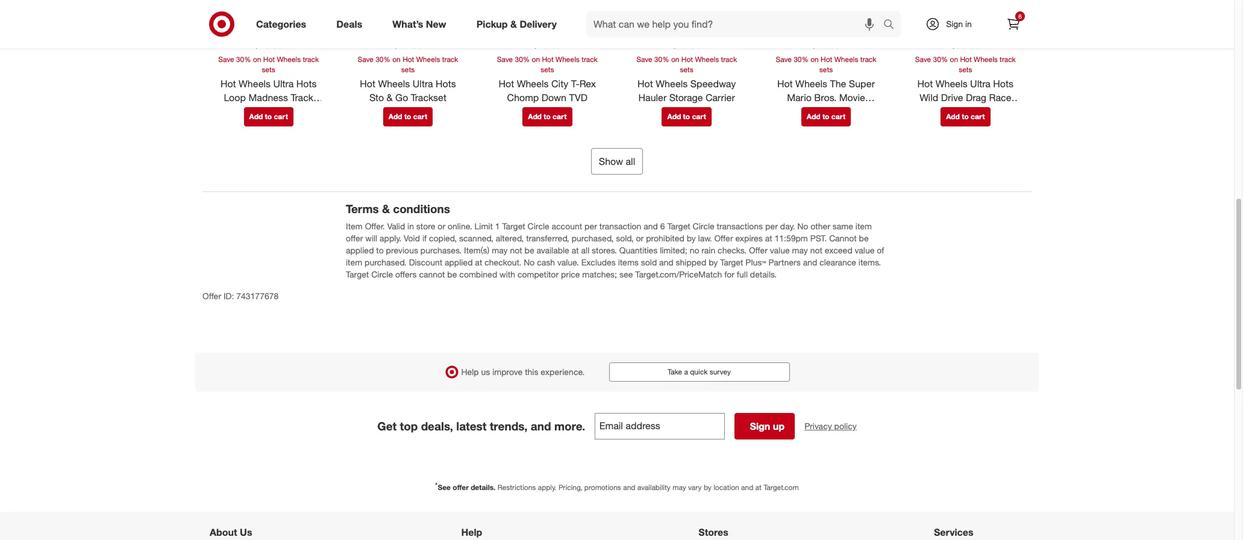 Task type: describe. For each thing, give the bounding box(es) containing it.
* see offer details. restrictions apply. pricing, promotions and availability may vary by location and at target.com
[[436, 482, 799, 493]]

0 vertical spatial no
[[798, 222, 809, 232]]

1 horizontal spatial in
[[966, 19, 972, 29]]

search
[[878, 19, 907, 31]]

about us
[[210, 527, 252, 539]]

6 link
[[1001, 11, 1027, 37]]

add to cart button for bros.
[[802, 107, 851, 126]]

item(s)
[[464, 246, 490, 256]]

2 vertical spatial be
[[448, 270, 457, 280]]

pickup & delivery link
[[466, 11, 572, 37]]

and left availability
[[624, 484, 636, 493]]

and down limited;
[[660, 258, 674, 268]]

trackset inside $35.99 save 30% on hot wheels track sets hot wheels ultra hots wild drive drag race trackset
[[948, 105, 984, 117]]

sets for drive
[[959, 65, 973, 74]]

sign up button
[[735, 414, 795, 440]]

sets for madness
[[262, 65, 275, 74]]

to for &
[[405, 112, 411, 121]]

bros.
[[815, 92, 837, 104]]

storage
[[670, 92, 703, 104]]

target up the altered,
[[503, 222, 526, 232]]

sign for sign up
[[750, 421, 771, 433]]

wheels down the $35.99
[[974, 55, 998, 64]]

add to cart button for carrier
[[662, 107, 712, 126]]

available
[[537, 246, 570, 256]]

on for carrier
[[672, 55, 680, 64]]

plus™
[[746, 258, 767, 268]]

purchased,
[[572, 234, 614, 244]]

$42.99 save 30% on hot wheels track sets hot wheels ultra hots sto & go trackset
[[358, 38, 459, 104]]

on for madness
[[253, 55, 261, 64]]

hauler
[[639, 92, 667, 104]]

latest
[[457, 420, 487, 434]]

add to cart for madness
[[249, 112, 288, 121]]

matches;
[[583, 270, 617, 280]]

discount
[[409, 258, 443, 268]]

1 value from the left
[[770, 246, 790, 256]]

deals
[[337, 18, 363, 30]]

what's new link
[[382, 11, 462, 37]]

pickup & delivery
[[477, 18, 557, 30]]

wild
[[920, 92, 939, 104]]

details. inside * see offer details. restrictions apply. pricing, promotions and availability may vary by location and at target.com
[[471, 484, 496, 493]]

terms & conditions item offer. valid in store or online. limit 1 target circle account per transaction and 6 target circle transactions per day. no other same item offer will apply. void if copied, scanned, altered, transferred, purchased, sold, or prohibited by law. offer expires at 11:59pm pst. cannot be applied to previous purchases. item(s) may not be available at all stores. quantities limited; no rain checks. offer value may not exceed value of item purchased. discount applied at checkout. no cash value. excludes items sold and shipped by target plus™ partners and clearance items. target circle offers cannot be combined with competitor price matches; see target.com/pricematch for full details.
[[346, 202, 887, 280]]

same
[[833, 222, 854, 232]]

2 value from the left
[[855, 246, 875, 256]]

hot down '$19.99'
[[263, 55, 275, 64]]

$29.99 save 30% on hot wheels track sets hot wheels city t-rex chomp down tvd
[[497, 38, 598, 104]]

30% for hot wheels ultra hots sto & go trackset
[[376, 55, 391, 64]]

track for hot wheels the super mario bros. movie jungle kingdom raceway
[[861, 55, 877, 64]]

transaction
[[600, 222, 642, 232]]

carrier
[[706, 92, 735, 104]]

offer id: 743177678
[[203, 291, 279, 302]]

drive
[[942, 92, 964, 104]]

add for bros.
[[807, 112, 821, 121]]

track for hot wheels ultra hots loop madness track set (target exclusive)
[[303, 55, 319, 64]]

and left more. at the left bottom of the page
[[531, 420, 551, 434]]

30% for hot wheels the super mario bros. movie jungle kingdom raceway
[[794, 55, 809, 64]]

2 not from the left
[[811, 246, 823, 256]]

privacy policy link
[[805, 421, 857, 433]]

11:59pm
[[775, 234, 808, 244]]

0 vertical spatial or
[[438, 222, 446, 232]]

take
[[668, 368, 683, 377]]

30% for hot wheels city t-rex chomp down tvd
[[515, 55, 530, 64]]

services
[[935, 527, 974, 539]]

and right location
[[742, 484, 754, 493]]

checkout.
[[485, 258, 522, 268]]

to for drive
[[962, 112, 969, 121]]

more.
[[555, 420, 586, 434]]

to for madness
[[265, 112, 272, 121]]

wheels up drive
[[936, 78, 968, 90]]

hot up the "sto"
[[360, 78, 376, 90]]

delivery
[[520, 18, 557, 30]]

and up prohibited in the top right of the page
[[644, 222, 658, 232]]

apply. inside terms & conditions item offer. valid in store or online. limit 1 target circle account per transaction and 6 target circle transactions per day. no other same item offer will apply. void if copied, scanned, altered, transferred, purchased, sold, or prohibited by law. offer expires at 11:59pm pst. cannot be applied to previous purchases. item(s) may not be available at all stores. quantities limited; no rain checks. offer value may not exceed value of item purchased. discount applied at checkout. no cash value. excludes items sold and shipped by target plus™ partners and clearance items. target circle offers cannot be combined with competitor price matches; see target.com/pricematch for full details.
[[380, 234, 402, 244]]

day.
[[781, 222, 795, 232]]

take a quick survey button
[[609, 363, 790, 382]]

cannot
[[419, 270, 445, 280]]

add for drive
[[947, 112, 960, 121]]

& for conditions
[[382, 202, 390, 216]]

offer inside terms & conditions item offer. valid in store or online. limit 1 target circle account per transaction and 6 target circle transactions per day. no other same item offer will apply. void if copied, scanned, altered, transferred, purchased, sold, or prohibited by law. offer expires at 11:59pm pst. cannot be applied to previous purchases. item(s) may not be available at all stores. quantities limited; no rain checks. offer value may not exceed value of item purchased. discount applied at checkout. no cash value. excludes items sold and shipped by target plus™ partners and clearance items. target circle offers cannot be combined with competitor price matches; see target.com/pricematch for full details.
[[346, 234, 363, 244]]

target down checks.
[[721, 258, 744, 268]]

quick
[[690, 368, 708, 377]]

add to cart button for chomp
[[523, 107, 572, 126]]

hot up city
[[542, 55, 554, 64]]

offer.
[[365, 222, 385, 232]]

add to cart for &
[[389, 112, 428, 121]]

0 horizontal spatial may
[[492, 246, 508, 256]]

track for hot wheels ultra hots wild drive drag race trackset
[[1000, 55, 1016, 64]]

(target
[[240, 105, 269, 117]]

sold,
[[616, 234, 634, 244]]

on for chomp
[[532, 55, 540, 64]]

at up combined at the left of the page
[[475, 258, 483, 268]]

get
[[378, 420, 397, 434]]

wheels up city
[[556, 55, 580, 64]]

$42.99
[[394, 38, 423, 51]]

purchases.
[[421, 246, 462, 256]]

price
[[561, 270, 580, 280]]

jungle
[[791, 105, 820, 117]]

improve
[[493, 367, 523, 378]]

1
[[495, 222, 500, 232]]

hots for hot wheels ultra hots loop madness track set (target exclusive)
[[296, 78, 317, 90]]

cart for chomp
[[553, 112, 567, 121]]

race
[[990, 92, 1012, 104]]

hot up mario
[[778, 78, 793, 90]]

this
[[525, 367, 539, 378]]

no
[[690, 246, 700, 256]]

t-
[[571, 78, 580, 90]]

hot up chomp
[[499, 78, 514, 90]]

limit
[[475, 222, 493, 232]]

wheels down $42.99
[[416, 55, 440, 64]]

partners
[[769, 258, 801, 268]]

add to cart for chomp
[[528, 112, 567, 121]]

to for chomp
[[544, 112, 551, 121]]

save for hot wheels city t-rex chomp down tvd
[[497, 55, 513, 64]]

save for hot wheels the super mario bros. movie jungle kingdom raceway
[[776, 55, 792, 64]]

track for hot wheels speedway hauler storage carrier
[[721, 55, 737, 64]]

speedway
[[691, 78, 736, 90]]

$19.99 save 30% on hot wheels track sets hot wheels ultra hots loop madness track set (target exclusive)
[[218, 38, 319, 117]]

rex
[[580, 78, 596, 90]]

0 vertical spatial 6
[[1019, 13, 1022, 20]]

help for help us improve this experience.
[[462, 367, 479, 378]]

hots for hot wheels ultra hots sto & go trackset
[[436, 78, 456, 90]]

add to cart button for drive
[[941, 107, 991, 126]]

sets for bros.
[[820, 65, 833, 74]]

add to cart for carrier
[[668, 112, 707, 121]]

movie
[[840, 92, 866, 104]]

30% for hot wheels ultra hots loop madness track set (target exclusive)
[[236, 55, 251, 64]]

wheels up 'go'
[[378, 78, 410, 90]]

sign in
[[947, 19, 972, 29]]

add to cart button for &
[[383, 107, 433, 126]]

743177678
[[236, 291, 279, 302]]

cart for madness
[[274, 112, 288, 121]]

value.
[[558, 258, 579, 268]]

cannot
[[830, 234, 857, 244]]

excludes
[[582, 258, 616, 268]]

hot up loop
[[221, 78, 236, 90]]

sign in link
[[916, 11, 991, 37]]

sets for carrier
[[680, 65, 694, 74]]

1 horizontal spatial be
[[525, 246, 535, 256]]

2 vertical spatial offer
[[203, 291, 221, 302]]

id:
[[224, 291, 234, 302]]

to for carrier
[[683, 112, 690, 121]]

madness
[[249, 92, 288, 104]]

hot up speedway
[[682, 55, 693, 64]]

exceed
[[825, 246, 853, 256]]

up
[[773, 421, 785, 433]]

details. inside terms & conditions item offer. valid in store or online. limit 1 target circle account per transaction and 6 target circle transactions per day. no other same item offer will apply. void if copied, scanned, altered, transferred, purchased, sold, or prohibited by law. offer expires at 11:59pm pst. cannot be applied to previous purchases. item(s) may not be available at all stores. quantities limited; no rain checks. offer value may not exceed value of item purchased. discount applied at checkout. no cash value. excludes items sold and shipped by target plus™ partners and clearance items. target circle offers cannot be combined with competitor price matches; see target.com/pricematch for full details.
[[751, 270, 777, 280]]

restrictions
[[498, 484, 536, 493]]

limited;
[[660, 246, 688, 256]]

& inside $42.99 save 30% on hot wheels track sets hot wheels ultra hots sto & go trackset
[[387, 92, 393, 104]]

sign for sign in
[[947, 19, 964, 29]]

wheels down "$27.99" at the right top of the page
[[835, 55, 859, 64]]

add for carrier
[[668, 112, 681, 121]]

go
[[396, 92, 408, 104]]

1 horizontal spatial applied
[[445, 258, 473, 268]]

top
[[400, 420, 418, 434]]

hot down the $35.99
[[961, 55, 972, 64]]

add to cart for bros.
[[807, 112, 846, 121]]

track
[[291, 92, 314, 104]]

What can we help you find? suggestions appear below search field
[[587, 11, 887, 37]]

0 vertical spatial by
[[687, 234, 696, 244]]

0 vertical spatial item
[[856, 222, 872, 232]]

wheels up speedway
[[695, 55, 719, 64]]

shipped
[[676, 258, 707, 268]]

wheels down '$19.99'
[[277, 55, 301, 64]]

0 horizontal spatial no
[[524, 258, 535, 268]]

and right partners
[[803, 258, 818, 268]]

full
[[737, 270, 748, 280]]

exclusive)
[[272, 105, 315, 117]]

30% for hot wheels speedway hauler storage carrier
[[655, 55, 670, 64]]

hot down "$27.99" at the right top of the page
[[821, 55, 833, 64]]

policy
[[835, 422, 857, 432]]



Task type: locate. For each thing, give the bounding box(es) containing it.
30% inside $42.99 save 30% on hot wheels track sets hot wheels ultra hots sto & go trackset
[[376, 55, 391, 64]]

0 horizontal spatial not
[[510, 246, 523, 256]]

in up the $35.99
[[966, 19, 972, 29]]

3 save from the left
[[497, 55, 513, 64]]

sets inside $19.99 save 30% on hot wheels track sets hot wheels ultra hots loop madness track set (target exclusive)
[[262, 65, 275, 74]]

experience.
[[541, 367, 585, 378]]

1 horizontal spatial ultra
[[413, 78, 433, 90]]

4 add to cart button from the left
[[662, 107, 712, 126]]

stores.
[[592, 246, 617, 256]]

6 sets from the left
[[959, 65, 973, 74]]

& for delivery
[[511, 18, 517, 30]]

add to cart button down storage
[[662, 107, 712, 126]]

add to cart button for madness
[[244, 107, 294, 126]]

in inside terms & conditions item offer. valid in store or online. limit 1 target circle account per transaction and 6 target circle transactions per day. no other same item offer will apply. void if copied, scanned, altered, transferred, purchased, sold, or prohibited by law. offer expires at 11:59pm pst. cannot be applied to previous purchases. item(s) may not be available at all stores. quantities limited; no rain checks. offer value may not exceed value of item purchased. discount applied at checkout. no cash value. excludes items sold and shipped by target plus™ partners and clearance items. target circle offers cannot be combined with competitor price matches; see target.com/pricematch for full details.
[[408, 222, 414, 232]]

add to cart button down 'go'
[[383, 107, 433, 126]]

copied,
[[429, 234, 457, 244]]

30% inside $19.99 save 30% on hot wheels track sets hot wheels ultra hots loop madness track set (target exclusive)
[[236, 55, 251, 64]]

0 vertical spatial help
[[462, 367, 479, 378]]

1 vertical spatial item
[[346, 258, 362, 268]]

& up valid
[[382, 202, 390, 216]]

add for chomp
[[528, 112, 542, 121]]

4 30% from the left
[[655, 55, 670, 64]]

hot up the 'wild'
[[918, 78, 933, 90]]

$35.99 save 30% on hot wheels track sets hot wheels ultra hots wild drive drag race trackset
[[916, 38, 1016, 117]]

per up purchased, at left top
[[585, 222, 597, 232]]

1 vertical spatial applied
[[445, 258, 473, 268]]

add to cart down storage
[[668, 112, 707, 121]]

on down "$27.99" at the right top of the page
[[811, 55, 819, 64]]

prohibited
[[646, 234, 685, 244]]

help for help
[[462, 527, 483, 539]]

value
[[770, 246, 790, 256], [855, 246, 875, 256]]

add to cart down drag
[[947, 112, 985, 121]]

$29.99
[[533, 38, 562, 51], [673, 38, 702, 51]]

take a quick survey
[[668, 368, 731, 377]]

circle down purchased.
[[371, 270, 393, 280]]

save inside $29.99 save 30% on hot wheels track sets hot wheels speedway hauler storage carrier
[[637, 55, 653, 64]]

1 add from the left
[[249, 112, 263, 121]]

at up value. in the top left of the page
[[572, 246, 579, 256]]

0 horizontal spatial all
[[582, 246, 590, 256]]

ultra for drag
[[971, 78, 991, 90]]

0 horizontal spatial be
[[448, 270, 457, 280]]

1 horizontal spatial may
[[673, 484, 687, 493]]

checks.
[[718, 246, 747, 256]]

altered,
[[496, 234, 524, 244]]

0 vertical spatial offer
[[346, 234, 363, 244]]

in up void
[[408, 222, 414, 232]]

drag
[[966, 92, 987, 104]]

1 per from the left
[[585, 222, 597, 232]]

1 vertical spatial be
[[525, 246, 535, 256]]

trackset right 'go'
[[411, 92, 447, 104]]

3 cart from the left
[[553, 112, 567, 121]]

track down new
[[442, 55, 459, 64]]

with
[[500, 270, 516, 280]]

to down 'bros.'
[[823, 112, 830, 121]]

$29.99 save 30% on hot wheels track sets hot wheels speedway hauler storage carrier
[[637, 38, 737, 104]]

cart for drive
[[971, 112, 985, 121]]

ultra up madness
[[273, 78, 294, 90]]

to down madness
[[265, 112, 272, 121]]

1 hots from the left
[[296, 78, 317, 90]]

save up loop
[[218, 55, 234, 64]]

0 vertical spatial be
[[859, 234, 869, 244]]

add down drive
[[947, 112, 960, 121]]

0 horizontal spatial applied
[[346, 246, 374, 256]]

on for &
[[393, 55, 401, 64]]

1 vertical spatial apply.
[[538, 484, 557, 493]]

sets down $42.99
[[401, 65, 415, 74]]

ultra
[[273, 78, 294, 90], [413, 78, 433, 90], [971, 78, 991, 90]]

track inside $19.99 save 30% on hot wheels track sets hot wheels ultra hots loop madness track set (target exclusive)
[[303, 55, 319, 64]]

set
[[223, 105, 237, 117]]

be down "transferred,"
[[525, 246, 535, 256]]

0 horizontal spatial or
[[438, 222, 446, 232]]

1 track from the left
[[303, 55, 319, 64]]

1 horizontal spatial sign
[[947, 19, 964, 29]]

$35.99
[[952, 38, 981, 51]]

save inside $42.99 save 30% on hot wheels track sets hot wheels ultra hots sto & go trackset
[[358, 55, 374, 64]]

0 horizontal spatial item
[[346, 258, 362, 268]]

30% up hauler
[[655, 55, 670, 64]]

3 add to cart button from the left
[[523, 107, 572, 126]]

on inside $42.99 save 30% on hot wheels track sets hot wheels ultra hots sto & go trackset
[[393, 55, 401, 64]]

sets for &
[[401, 65, 415, 74]]

apply. inside * see offer details. restrictions apply. pricing, promotions and availability may vary by location and at target.com
[[538, 484, 557, 493]]

2 $29.99 from the left
[[673, 38, 702, 51]]

$29.99 inside $29.99 save 30% on hot wheels track sets hot wheels city t-rex chomp down tvd
[[533, 38, 562, 51]]

1 vertical spatial &
[[387, 92, 393, 104]]

2 horizontal spatial circle
[[693, 222, 715, 232]]

online.
[[448, 222, 472, 232]]

save for hot wheels ultra hots loop madness track set (target exclusive)
[[218, 55, 234, 64]]

4 add from the left
[[668, 112, 681, 121]]

items.
[[859, 258, 882, 268]]

save up the 'wild'
[[916, 55, 932, 64]]

&
[[511, 18, 517, 30], [387, 92, 393, 104], [382, 202, 390, 216]]

sets inside $42.99 save 30% on hot wheels track sets hot wheels ultra hots sto & go trackset
[[401, 65, 415, 74]]

2 track from the left
[[442, 55, 459, 64]]

2 add from the left
[[389, 112, 403, 121]]

2 sets from the left
[[401, 65, 415, 74]]

hots for hot wheels ultra hots wild drive drag race trackset
[[994, 78, 1014, 90]]

to down storage
[[683, 112, 690, 121]]

all inside terms & conditions item offer. valid in store or online. limit 1 target circle account per transaction and 6 target circle transactions per day. no other same item offer will apply. void if copied, scanned, altered, transferred, purchased, sold, or prohibited by law. offer expires at 11:59pm pst. cannot be applied to previous purchases. item(s) may not be available at all stores. quantities limited; no rain checks. offer value may not exceed value of item purchased. discount applied at checkout. no cash value. excludes items sold and shipped by target plus™ partners and clearance items. target circle offers cannot be combined with competitor price matches; see target.com/pricematch for full details.
[[582, 246, 590, 256]]

1 horizontal spatial item
[[856, 222, 872, 232]]

value up 'items.'
[[855, 246, 875, 256]]

add to cart button down down
[[523, 107, 572, 126]]

ultra inside $19.99 save 30% on hot wheels track sets hot wheels ultra hots loop madness track set (target exclusive)
[[273, 78, 294, 90]]

previous
[[386, 246, 418, 256]]

item left purchased.
[[346, 258, 362, 268]]

details. down plus™
[[751, 270, 777, 280]]

1 vertical spatial offer
[[749, 246, 768, 256]]

see
[[438, 484, 451, 493]]

4 add to cart from the left
[[668, 112, 707, 121]]

target up prohibited in the top right of the page
[[668, 222, 691, 232]]

1 horizontal spatial hots
[[436, 78, 456, 90]]

help
[[462, 367, 479, 378], [462, 527, 483, 539]]

30% down the sign in link
[[934, 55, 949, 64]]

1 horizontal spatial details.
[[751, 270, 777, 280]]

ultra up drag
[[971, 78, 991, 90]]

$29.99 down "delivery"
[[533, 38, 562, 51]]

on down $42.99
[[393, 55, 401, 64]]

1 vertical spatial sign
[[750, 421, 771, 433]]

all right the show
[[626, 155, 636, 167]]

1 ultra from the left
[[273, 78, 294, 90]]

all
[[626, 155, 636, 167], [582, 246, 590, 256]]

3 30% from the left
[[515, 55, 530, 64]]

details. left restrictions
[[471, 484, 496, 493]]

all down purchased, at left top
[[582, 246, 590, 256]]

0 horizontal spatial trackset
[[411, 92, 447, 104]]

add to cart down 'go'
[[389, 112, 428, 121]]

hot down $42.99
[[403, 55, 414, 64]]

0 vertical spatial apply.
[[380, 234, 402, 244]]

add for madness
[[249, 112, 263, 121]]

privacy
[[805, 422, 832, 432]]

on inside $29.99 save 30% on hot wheels track sets hot wheels speedway hauler storage carrier
[[672, 55, 680, 64]]

track up speedway
[[721, 55, 737, 64]]

2 hots from the left
[[436, 78, 456, 90]]

1 save from the left
[[218, 55, 234, 64]]

add to cart down 'bros.'
[[807, 112, 846, 121]]

2 add to cart button from the left
[[383, 107, 433, 126]]

at right expires in the right of the page
[[766, 234, 773, 244]]

may down 11:59pm at right
[[793, 246, 808, 256]]

law.
[[699, 234, 712, 244]]

cart for &
[[413, 112, 428, 121]]

3 add from the left
[[528, 112, 542, 121]]

0 horizontal spatial ultra
[[273, 78, 294, 90]]

add to cart down down
[[528, 112, 567, 121]]

cart down madness
[[274, 112, 288, 121]]

3 sets from the left
[[541, 65, 554, 74]]

account
[[552, 222, 583, 232]]

add to cart down madness
[[249, 112, 288, 121]]

pricing,
[[559, 484, 583, 493]]

0 vertical spatial sign
[[947, 19, 964, 29]]

0 vertical spatial trackset
[[411, 92, 447, 104]]

track for hot wheels ultra hots sto & go trackset
[[442, 55, 459, 64]]

1 sets from the left
[[262, 65, 275, 74]]

add to cart button down 'bros.'
[[802, 107, 851, 126]]

1 vertical spatial in
[[408, 222, 414, 232]]

save inside $27.99 save 30% on hot wheels track sets hot wheels the super mario bros. movie jungle kingdom raceway
[[776, 55, 792, 64]]

cart for carrier
[[692, 112, 707, 121]]

conditions
[[393, 202, 450, 216]]

cart for bros.
[[832, 112, 846, 121]]

may up checkout.
[[492, 246, 508, 256]]

void
[[404, 234, 420, 244]]

by down "rain"
[[709, 258, 718, 268]]

save inside $35.99 save 30% on hot wheels track sets hot wheels ultra hots wild drive drag race trackset
[[916, 55, 932, 64]]

on down '$19.99'
[[253, 55, 261, 64]]

sets up the
[[820, 65, 833, 74]]

if
[[423, 234, 427, 244]]

kingdom
[[823, 105, 862, 117]]

5 track from the left
[[861, 55, 877, 64]]

1 horizontal spatial trackset
[[948, 105, 984, 117]]

privacy policy
[[805, 422, 857, 432]]

0 horizontal spatial sign
[[750, 421, 771, 433]]

show all
[[599, 155, 636, 167]]

30% down pickup & delivery link
[[515, 55, 530, 64]]

to
[[265, 112, 272, 121], [405, 112, 411, 121], [544, 112, 551, 121], [683, 112, 690, 121], [823, 112, 830, 121], [962, 112, 969, 121], [376, 246, 384, 256]]

2 help from the top
[[462, 527, 483, 539]]

30% up loop
[[236, 55, 251, 64]]

1 horizontal spatial offer
[[715, 234, 733, 244]]

0 horizontal spatial $29.99
[[533, 38, 562, 51]]

save up hauler
[[637, 55, 653, 64]]

mario
[[788, 92, 812, 104]]

on inside $35.99 save 30% on hot wheels track sets hot wheels ultra hots wild drive drag race trackset
[[951, 55, 959, 64]]

at inside * see offer details. restrictions apply. pricing, promotions and availability may vary by location and at target.com
[[756, 484, 762, 493]]

3 hots from the left
[[994, 78, 1014, 90]]

ultra inside $42.99 save 30% on hot wheels track sets hot wheels ultra hots sto & go trackset
[[413, 78, 433, 90]]

30% inside $35.99 save 30% on hot wheels track sets hot wheels ultra hots wild drive drag race trackset
[[934, 55, 949, 64]]

0 horizontal spatial apply.
[[380, 234, 402, 244]]

track for hot wheels city t-rex chomp down tvd
[[582, 55, 598, 64]]

quantities
[[620, 246, 658, 256]]

0 vertical spatial all
[[626, 155, 636, 167]]

for
[[725, 270, 735, 280]]

2 ultra from the left
[[413, 78, 433, 90]]

to down down
[[544, 112, 551, 121]]

transactions
[[717, 222, 763, 232]]

save for hot wheels speedway hauler storage carrier
[[637, 55, 653, 64]]

1 vertical spatial 6
[[661, 222, 665, 232]]

1 vertical spatial offer
[[453, 484, 469, 493]]

what's
[[393, 18, 424, 30]]

save down pickup & delivery
[[497, 55, 513, 64]]

None text field
[[595, 414, 725, 440]]

add to cart button down madness
[[244, 107, 294, 126]]

sets up city
[[541, 65, 554, 74]]

offer up plus™
[[749, 246, 768, 256]]

deals link
[[326, 11, 378, 37]]

item right the same
[[856, 222, 872, 232]]

purchased.
[[365, 258, 407, 268]]

1 vertical spatial no
[[524, 258, 535, 268]]

1 add to cart button from the left
[[244, 107, 294, 126]]

sets inside $29.99 save 30% on hot wheels track sets hot wheels city t-rex chomp down tvd
[[541, 65, 554, 74]]

track inside $27.99 save 30% on hot wheels track sets hot wheels the super mario bros. movie jungle kingdom raceway
[[861, 55, 877, 64]]

track inside $42.99 save 30% on hot wheels track sets hot wheels ultra hots sto & go trackset
[[442, 55, 459, 64]]

ultra for track
[[273, 78, 294, 90]]

wheels up storage
[[656, 78, 688, 90]]

help us improve this experience.
[[462, 367, 585, 378]]

30% inside $29.99 save 30% on hot wheels track sets hot wheels city t-rex chomp down tvd
[[515, 55, 530, 64]]

sets inside $35.99 save 30% on hot wheels track sets hot wheels ultra hots wild drive drag race trackset
[[959, 65, 973, 74]]

1 30% from the left
[[236, 55, 251, 64]]

0 horizontal spatial details.
[[471, 484, 496, 493]]

target.com
[[764, 484, 799, 493]]

5 cart from the left
[[832, 112, 846, 121]]

sto
[[370, 92, 384, 104]]

$29.99 inside $29.99 save 30% on hot wheels track sets hot wheels speedway hauler storage carrier
[[673, 38, 702, 51]]

0 horizontal spatial offer
[[203, 291, 221, 302]]

on inside $19.99 save 30% on hot wheels track sets hot wheels ultra hots loop madness track set (target exclusive)
[[253, 55, 261, 64]]

6 track from the left
[[1000, 55, 1016, 64]]

save up mario
[[776, 55, 792, 64]]

0 vertical spatial &
[[511, 18, 517, 30]]

5 sets from the left
[[820, 65, 833, 74]]

4 on from the left
[[672, 55, 680, 64]]

to for bros.
[[823, 112, 830, 121]]

5 save from the left
[[776, 55, 792, 64]]

6 add to cart from the left
[[947, 112, 985, 121]]

add down storage
[[668, 112, 681, 121]]

2 horizontal spatial hots
[[994, 78, 1014, 90]]

2 add to cart from the left
[[389, 112, 428, 121]]

by inside * see offer details. restrictions apply. pricing, promotions and availability may vary by location and at target.com
[[704, 484, 712, 493]]

0 horizontal spatial offer
[[346, 234, 363, 244]]

hot up hauler
[[638, 78, 653, 90]]

add
[[249, 112, 263, 121], [389, 112, 403, 121], [528, 112, 542, 121], [668, 112, 681, 121], [807, 112, 821, 121], [947, 112, 960, 121]]

1 horizontal spatial circle
[[528, 222, 550, 232]]

at
[[766, 234, 773, 244], [572, 246, 579, 256], [475, 258, 483, 268], [756, 484, 762, 493]]

sets for chomp
[[541, 65, 554, 74]]

1 horizontal spatial all
[[626, 155, 636, 167]]

2 vertical spatial &
[[382, 202, 390, 216]]

1 help from the top
[[462, 367, 479, 378]]

3 add to cart from the left
[[528, 112, 567, 121]]

1 horizontal spatial per
[[766, 222, 778, 232]]

rain
[[702, 246, 716, 256]]

& inside terms & conditions item offer. valid in store or online. limit 1 target circle account per transaction and 6 target circle transactions per day. no other same item offer will apply. void if copied, scanned, altered, transferred, purchased, sold, or prohibited by law. offer expires at 11:59pm pst. cannot be applied to previous purchases. item(s) may not be available at all stores. quantities limited; no rain checks. offer value may not exceed value of item purchased. discount applied at checkout. no cash value. excludes items sold and shipped by target plus™ partners and clearance items. target circle offers cannot be combined with competitor price matches; see target.com/pricematch for full details.
[[382, 202, 390, 216]]

applied down 'will'
[[346, 246, 374, 256]]

5 add to cart button from the left
[[802, 107, 851, 126]]

1 horizontal spatial value
[[855, 246, 875, 256]]

0 vertical spatial details.
[[751, 270, 777, 280]]

1 horizontal spatial offer
[[453, 484, 469, 493]]

$29.99 for speedway
[[673, 38, 702, 51]]

5 on from the left
[[811, 55, 819, 64]]

no up competitor at the left of page
[[524, 258, 535, 268]]

by up no
[[687, 234, 696, 244]]

on down "delivery"
[[532, 55, 540, 64]]

6
[[1019, 13, 1022, 20], [661, 222, 665, 232]]

to inside terms & conditions item offer. valid in store or online. limit 1 target circle account per transaction and 6 target circle transactions per day. no other same item offer will apply. void if copied, scanned, altered, transferred, purchased, sold, or prohibited by law. offer expires at 11:59pm pst. cannot be applied to previous purchases. item(s) may not be available at all stores. quantities limited; no rain checks. offer value may not exceed value of item purchased. discount applied at checkout. no cash value. excludes items sold and shipped by target plus™ partners and clearance items. target circle offers cannot be combined with competitor price matches; see target.com/pricematch for full details.
[[376, 246, 384, 256]]

track inside $29.99 save 30% on hot wheels track sets hot wheels speedway hauler storage carrier
[[721, 55, 737, 64]]

may inside * see offer details. restrictions apply. pricing, promotions and availability may vary by location and at target.com
[[673, 484, 687, 493]]

2 per from the left
[[766, 222, 778, 232]]

2 horizontal spatial ultra
[[971, 78, 991, 90]]

ultra down $42.99
[[413, 78, 433, 90]]

6 inside terms & conditions item offer. valid in store or online. limit 1 target circle account per transaction and 6 target circle transactions per day. no other same item offer will apply. void if copied, scanned, altered, transferred, purchased, sold, or prohibited by law. offer expires at 11:59pm pst. cannot be applied to previous purchases. item(s) may not be available at all stores. quantities limited; no rain checks. offer value may not exceed value of item purchased. discount applied at checkout. no cash value. excludes items sold and shipped by target plus™ partners and clearance items. target circle offers cannot be combined with competitor price matches; see target.com/pricematch for full details.
[[661, 222, 665, 232]]

of
[[877, 246, 885, 256]]

save for hot wheels ultra hots wild drive drag race trackset
[[916, 55, 932, 64]]

2 30% from the left
[[376, 55, 391, 64]]

30% inside $29.99 save 30% on hot wheels track sets hot wheels speedway hauler storage carrier
[[655, 55, 670, 64]]

$29.99 for city
[[533, 38, 562, 51]]

0 horizontal spatial circle
[[371, 270, 393, 280]]

0 horizontal spatial 6
[[661, 222, 665, 232]]

cart
[[274, 112, 288, 121], [413, 112, 428, 121], [553, 112, 567, 121], [692, 112, 707, 121], [832, 112, 846, 121], [971, 112, 985, 121]]

valid
[[387, 222, 405, 232]]

item
[[346, 222, 363, 232]]

save inside $29.99 save 30% on hot wheels track sets hot wheels city t-rex chomp down tvd
[[497, 55, 513, 64]]

6 add to cart button from the left
[[941, 107, 991, 126]]

save
[[218, 55, 234, 64], [358, 55, 374, 64], [497, 55, 513, 64], [637, 55, 653, 64], [776, 55, 792, 64], [916, 55, 932, 64]]

0 vertical spatial offer
[[715, 234, 733, 244]]

items
[[618, 258, 639, 268]]

track inside $35.99 save 30% on hot wheels track sets hot wheels ultra hots wild drive drag race trackset
[[1000, 55, 1016, 64]]

at left target.com
[[756, 484, 762, 493]]

on inside $27.99 save 30% on hot wheels track sets hot wheels the super mario bros. movie jungle kingdom raceway
[[811, 55, 819, 64]]

sets
[[262, 65, 275, 74], [401, 65, 415, 74], [541, 65, 554, 74], [680, 65, 694, 74], [820, 65, 833, 74], [959, 65, 973, 74]]

2 on from the left
[[393, 55, 401, 64]]

30% inside $27.99 save 30% on hot wheels track sets hot wheels the super mario bros. movie jungle kingdom raceway
[[794, 55, 809, 64]]

1 cart from the left
[[274, 112, 288, 121]]

sign
[[947, 19, 964, 29], [750, 421, 771, 433]]

6 save from the left
[[916, 55, 932, 64]]

1 on from the left
[[253, 55, 261, 64]]

2 horizontal spatial may
[[793, 246, 808, 256]]

ultra inside $35.99 save 30% on hot wheels track sets hot wheels ultra hots wild drive drag race trackset
[[971, 78, 991, 90]]

on for bros.
[[811, 55, 819, 64]]

sets inside $27.99 save 30% on hot wheels track sets hot wheels the super mario bros. movie jungle kingdom raceway
[[820, 65, 833, 74]]

pst.
[[811, 234, 827, 244]]

wheels up mario
[[796, 78, 828, 90]]

show all link
[[591, 148, 643, 175]]

4 cart from the left
[[692, 112, 707, 121]]

6 add from the left
[[947, 112, 960, 121]]

on inside $29.99 save 30% on hot wheels track sets hot wheels city t-rex chomp down tvd
[[532, 55, 540, 64]]

0 vertical spatial applied
[[346, 246, 374, 256]]

sets inside $29.99 save 30% on hot wheels track sets hot wheels speedway hauler storage carrier
[[680, 65, 694, 74]]

0 horizontal spatial per
[[585, 222, 597, 232]]

on for drive
[[951, 55, 959, 64]]

offer right see
[[453, 484, 469, 493]]

not down pst.
[[811, 246, 823, 256]]

cart down storage
[[692, 112, 707, 121]]

per left day. at the right top of the page
[[766, 222, 778, 232]]

add to cart button down drag
[[941, 107, 991, 126]]

on
[[253, 55, 261, 64], [393, 55, 401, 64], [532, 55, 540, 64], [672, 55, 680, 64], [811, 55, 819, 64], [951, 55, 959, 64]]

0 horizontal spatial hots
[[296, 78, 317, 90]]

offer
[[715, 234, 733, 244], [749, 246, 768, 256], [203, 291, 221, 302]]

sign up the $35.99
[[947, 19, 964, 29]]

3 on from the left
[[532, 55, 540, 64]]

cart down 'bros.'
[[832, 112, 846, 121]]

1 vertical spatial help
[[462, 527, 483, 539]]

add to cart for drive
[[947, 112, 985, 121]]

save inside $19.99 save 30% on hot wheels track sets hot wheels ultra hots loop madness track set (target exclusive)
[[218, 55, 234, 64]]

$19.99
[[254, 38, 283, 51]]

hots inside $19.99 save 30% on hot wheels track sets hot wheels ultra hots loop madness track set (target exclusive)
[[296, 78, 317, 90]]

target down purchased.
[[346, 270, 369, 280]]

6 30% from the left
[[934, 55, 949, 64]]

1 horizontal spatial apply.
[[538, 484, 557, 493]]

1 horizontal spatial no
[[798, 222, 809, 232]]

1 $29.99 from the left
[[533, 38, 562, 51]]

circle
[[528, 222, 550, 232], [693, 222, 715, 232], [371, 270, 393, 280]]

$29.99 up speedway
[[673, 38, 702, 51]]

the
[[831, 78, 847, 90]]

0 horizontal spatial value
[[770, 246, 790, 256]]

1 vertical spatial or
[[636, 234, 644, 244]]

sets down '$19.99'
[[262, 65, 275, 74]]

1 vertical spatial trackset
[[948, 105, 984, 117]]

availability
[[638, 484, 671, 493]]

4 save from the left
[[637, 55, 653, 64]]

location
[[714, 484, 740, 493]]

add for &
[[389, 112, 403, 121]]

3 track from the left
[[582, 55, 598, 64]]

combined
[[460, 270, 498, 280]]

5 30% from the left
[[794, 55, 809, 64]]

hots inside $35.99 save 30% on hot wheels track sets hot wheels ultra hots wild drive drag race trackset
[[994, 78, 1014, 90]]

track up the 'rex'
[[582, 55, 598, 64]]

1 vertical spatial all
[[582, 246, 590, 256]]

cart down drag
[[971, 112, 985, 121]]

4 sets from the left
[[680, 65, 694, 74]]

stores
[[699, 527, 729, 539]]

5 add from the left
[[807, 112, 821, 121]]

trackset inside $42.99 save 30% on hot wheels track sets hot wheels ultra hots sto & go trackset
[[411, 92, 447, 104]]

applied
[[346, 246, 374, 256], [445, 258, 473, 268]]

1 vertical spatial details.
[[471, 484, 496, 493]]

categories
[[256, 18, 306, 30]]

save for hot wheels ultra hots sto & go trackset
[[358, 55, 374, 64]]

not
[[510, 246, 523, 256], [811, 246, 823, 256]]

on up storage
[[672, 55, 680, 64]]

ultra for go
[[413, 78, 433, 90]]

clearance
[[820, 258, 857, 268]]

6 on from the left
[[951, 55, 959, 64]]

track inside $29.99 save 30% on hot wheels track sets hot wheels city t-rex chomp down tvd
[[582, 55, 598, 64]]

2 horizontal spatial be
[[859, 234, 869, 244]]

wheels up chomp
[[517, 78, 549, 90]]

apply. down valid
[[380, 234, 402, 244]]

2 cart from the left
[[413, 112, 428, 121]]

1 horizontal spatial 6
[[1019, 13, 1022, 20]]

2 save from the left
[[358, 55, 374, 64]]

30% for hot wheels ultra hots wild drive drag race trackset
[[934, 55, 949, 64]]

1 vertical spatial by
[[709, 258, 718, 268]]

2 horizontal spatial offer
[[749, 246, 768, 256]]

5 add to cart from the left
[[807, 112, 846, 121]]

wheels up madness
[[239, 78, 271, 90]]

about
[[210, 527, 237, 539]]

applied down purchases.
[[445, 258, 473, 268]]

circle up "transferred,"
[[528, 222, 550, 232]]

1 horizontal spatial $29.99
[[673, 38, 702, 51]]

track down the 6 link on the right of the page
[[1000, 55, 1016, 64]]

super
[[849, 78, 875, 90]]

offer inside * see offer details. restrictions apply. pricing, promotions and availability may vary by location and at target.com
[[453, 484, 469, 493]]

new
[[426, 18, 447, 30]]

tvd
[[569, 92, 588, 104]]

sign inside sign up button
[[750, 421, 771, 433]]

0 vertical spatial in
[[966, 19, 972, 29]]

offers
[[396, 270, 417, 280]]

hots inside $42.99 save 30% on hot wheels track sets hot wheels ultra hots sto & go trackset
[[436, 78, 456, 90]]

or up copied,
[[438, 222, 446, 232]]

0 horizontal spatial in
[[408, 222, 414, 232]]

2 vertical spatial by
[[704, 484, 712, 493]]

1 horizontal spatial or
[[636, 234, 644, 244]]

4 track from the left
[[721, 55, 737, 64]]

3 ultra from the left
[[971, 78, 991, 90]]

add down 'bros.'
[[807, 112, 821, 121]]

1 horizontal spatial not
[[811, 246, 823, 256]]

1 not from the left
[[510, 246, 523, 256]]

1 add to cart from the left
[[249, 112, 288, 121]]

6 cart from the left
[[971, 112, 985, 121]]

offer left the id:
[[203, 291, 221, 302]]

offer
[[346, 234, 363, 244], [453, 484, 469, 493]]



Task type: vqa. For each thing, say whether or not it's contained in the screenshot.
Hot Wheels Ultra Hots Sto & Go Trackset's THE 30%
yes



